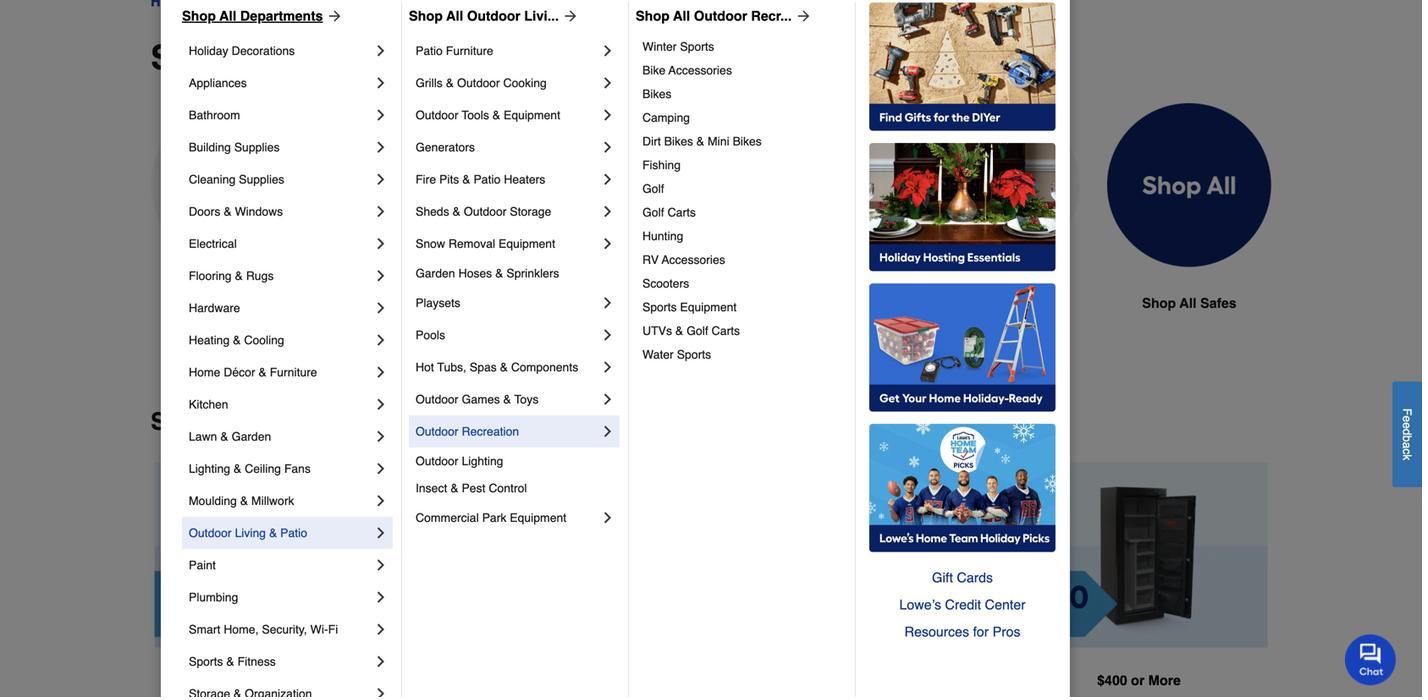 Task type: vqa. For each thing, say whether or not it's contained in the screenshot.
from
no



Task type: describe. For each thing, give the bounding box(es) containing it.
living
[[235, 527, 266, 540]]

shop all safes
[[1142, 295, 1237, 311]]

commercial park equipment
[[416, 511, 567, 525]]

safes for home safes
[[618, 295, 654, 311]]

outdoor tools & equipment
[[416, 108, 560, 122]]

equipment down cooking
[[504, 108, 560, 122]]

& inside sports & fitness "link"
[[226, 655, 234, 669]]

tubs,
[[437, 361, 466, 374]]

recreation
[[462, 425, 519, 439]]

gift cards link
[[870, 565, 1056, 592]]

fi
[[328, 623, 338, 637]]

or
[[272, 673, 286, 689]]

chevron right image for snow removal equipment
[[599, 235, 616, 252]]

d
[[1401, 429, 1414, 436]]

& inside 'sheds & outdoor storage' link
[[453, 205, 461, 218]]

& inside flooring & rugs link
[[235, 269, 243, 283]]

lawn & garden
[[189, 430, 271, 444]]

wi-
[[310, 623, 328, 637]]

golf for golf
[[643, 182, 664, 196]]

outdoor lighting link
[[416, 448, 616, 475]]

all for shop all outdoor livi...
[[446, 8, 463, 24]]

chevron right image for paint
[[373, 557, 389, 574]]

& inside outdoor living & patio link
[[269, 527, 277, 540]]

outdoor up insect
[[416, 455, 459, 468]]

$99
[[246, 673, 269, 689]]

chevron right image for sheds & outdoor storage
[[599, 203, 616, 220]]

lighting inside outdoor lighting link
[[462, 455, 503, 468]]

heating
[[189, 334, 230, 347]]

lighting & ceiling fans
[[189, 462, 311, 476]]

$99 or less
[[246, 673, 320, 689]]

& inside garden hoses & sprinklers link
[[495, 267, 503, 280]]

home,
[[224, 623, 259, 637]]

bike accessories
[[643, 63, 732, 77]]

all for shop all departments
[[219, 8, 236, 24]]

fishing link
[[643, 153, 843, 177]]

grills
[[416, 76, 443, 90]]

chevron right image for patio furniture
[[599, 42, 616, 59]]

chevron right image for fire pits & patio heaters
[[599, 171, 616, 188]]

outdoor lighting
[[416, 455, 503, 468]]

heating & cooling link
[[189, 324, 373, 356]]

shop for shop all outdoor recr...
[[636, 8, 670, 24]]

accessories for rv accessories
[[662, 253, 725, 267]]

sports equipment
[[643, 301, 737, 314]]

shop all departments link
[[182, 6, 343, 26]]

& inside home décor & furniture link
[[259, 366, 267, 379]]

outdoor up patio furniture link
[[467, 8, 521, 24]]

safes for fireproof safes
[[246, 295, 283, 311]]

lighting & ceiling fans link
[[189, 453, 373, 485]]

lowe's home team holiday picks. image
[[870, 424, 1056, 553]]

playsets link
[[416, 287, 599, 319]]

rv accessories
[[643, 253, 725, 267]]

water sports
[[643, 348, 711, 362]]

fire pits & patio heaters
[[416, 173, 545, 186]]

a black sentrysafe file safe with a key in the lock and the lid ajar. image
[[916, 103, 1080, 267]]

f
[[1401, 409, 1414, 416]]

chevron right image for hot tubs, spas & components
[[599, 359, 616, 376]]

winter sports
[[643, 40, 714, 53]]

gun safes
[[391, 295, 458, 311]]

& inside lawn & garden link
[[220, 430, 228, 444]]

& inside the grills & outdoor cooking link
[[446, 76, 454, 90]]

outdoor down moulding
[[189, 527, 232, 540]]

heating & cooling
[[189, 334, 284, 347]]

a
[[1401, 442, 1414, 449]]

bikes inside the bikes link
[[643, 87, 672, 101]]

rv accessories link
[[643, 248, 843, 272]]

outdoor recreation link
[[416, 416, 599, 448]]

smart home, security, wi-fi
[[189, 623, 338, 637]]

shop all. image
[[1107, 103, 1272, 268]]

sports inside "link"
[[189, 655, 223, 669]]

pits
[[439, 173, 459, 186]]

fireproof safes
[[183, 295, 283, 311]]

$200
[[816, 673, 846, 689]]

& inside heating & cooling link
[[233, 334, 241, 347]]

file safes link
[[916, 103, 1080, 354]]

shop for shop all departments
[[182, 8, 216, 24]]

chevron right image for electrical
[[373, 235, 389, 252]]

shop for shop all safes
[[1142, 295, 1176, 311]]

kitchen link
[[189, 389, 373, 421]]

holiday hosting essentials. image
[[870, 143, 1056, 272]]

water sports link
[[643, 343, 843, 367]]

outdoor games & toys
[[416, 393, 539, 406]]

arrow right image for shop all outdoor recr...
[[792, 8, 812, 25]]

lowe's credit center link
[[870, 592, 1056, 619]]

utvs
[[643, 324, 672, 338]]

carts inside "golf carts" link
[[668, 206, 696, 219]]

& inside outdoor tools & equipment link
[[493, 108, 500, 122]]

garden inside garden hoses & sprinklers link
[[416, 267, 455, 280]]

holiday
[[189, 44, 228, 58]]

water
[[643, 348, 674, 362]]

all for shop all outdoor recr...
[[673, 8, 690, 24]]

smart home, security, wi-fi link
[[189, 614, 373, 646]]

lowe's credit center
[[900, 597, 1026, 613]]

appliances
[[189, 76, 247, 90]]

electrical
[[189, 237, 237, 251]]

rv
[[643, 253, 659, 267]]

sheds & outdoor storage link
[[416, 196, 599, 228]]

outdoor down the grills
[[416, 108, 459, 122]]

plumbing
[[189, 591, 238, 605]]

resources
[[905, 624, 969, 640]]

credit
[[945, 597, 981, 613]]

pools link
[[416, 319, 599, 351]]

gift
[[932, 570, 953, 586]]

outdoor down "hot"
[[416, 393, 459, 406]]

chevron right image for generators
[[599, 139, 616, 156]]

gun
[[391, 295, 418, 311]]

sports down utvs & golf carts
[[677, 348, 711, 362]]

fireproof
[[183, 295, 243, 311]]

golf for golf carts
[[643, 206, 664, 219]]

shop all outdoor recr...
[[636, 8, 792, 24]]

shop all outdoor livi... link
[[409, 6, 579, 26]]

chevron right image for lighting & ceiling fans
[[373, 461, 389, 478]]

holiday decorations
[[189, 44, 295, 58]]

0 vertical spatial patio
[[416, 44, 443, 58]]

chevron right image for outdoor games & toys
[[599, 391, 616, 408]]

chevron right image for doors & windows
[[373, 203, 389, 220]]

holiday decorations link
[[189, 35, 373, 67]]

flooring
[[189, 269, 232, 283]]

home for home décor & furniture
[[189, 366, 220, 379]]

a black sentrysafe fireproof safe. image
[[151, 103, 315, 267]]

bikes link
[[643, 82, 843, 106]]

carts inside utvs & golf carts link
[[712, 324, 740, 338]]

hot
[[416, 361, 434, 374]]

chevron right image for outdoor tools & equipment
[[599, 107, 616, 124]]

chevron right image for bathroom
[[373, 107, 389, 124]]

building
[[189, 141, 231, 154]]

fans
[[284, 462, 311, 476]]

chevron right image for home décor & furniture
[[373, 364, 389, 381]]

patio for fire pits & patio heaters
[[474, 173, 501, 186]]

chevron right image for moulding & millwork
[[373, 493, 389, 510]]

winter sports link
[[643, 35, 843, 58]]

& inside dirt bikes & mini bikes link
[[697, 135, 705, 148]]

shop for shop all outdoor livi...
[[409, 8, 443, 24]]

chevron right image for playsets
[[599, 295, 616, 312]]

snow removal equipment
[[416, 237, 555, 251]]

& inside moulding & millwork link
[[240, 494, 248, 508]]

$400
[[861, 673, 892, 689]]

chat invite button image
[[1345, 634, 1397, 686]]

chevron right image for kitchen
[[373, 396, 389, 413]]

k
[[1401, 455, 1414, 461]]

supplies for building supplies
[[234, 141, 280, 154]]

bike accessories link
[[643, 58, 843, 82]]

moulding & millwork
[[189, 494, 294, 508]]

chevron right image for appliances
[[373, 75, 389, 91]]

b
[[1401, 436, 1414, 442]]



Task type: locate. For each thing, give the bounding box(es) containing it.
garden hoses & sprinklers link
[[416, 260, 616, 287]]

& inside lighting & ceiling fans link
[[234, 462, 242, 476]]

& inside outdoor games & toys link
[[503, 393, 511, 406]]

home for home safes
[[577, 295, 614, 311]]

0 vertical spatial carts
[[668, 206, 696, 219]]

park
[[482, 511, 507, 525]]

furniture up grills & outdoor cooking
[[446, 44, 493, 58]]

ceiling
[[245, 462, 281, 476]]

outdoor
[[467, 8, 521, 24], [694, 8, 747, 24], [457, 76, 500, 90], [416, 108, 459, 122], [464, 205, 507, 218], [416, 393, 459, 406], [416, 425, 459, 439], [416, 455, 459, 468], [189, 527, 232, 540]]

building supplies
[[189, 141, 280, 154]]

$100 to $200. image
[[439, 463, 698, 648]]

chevron right image
[[599, 42, 616, 59], [373, 75, 389, 91], [599, 107, 616, 124], [373, 171, 389, 188], [599, 171, 616, 188], [373, 235, 389, 252], [373, 268, 389, 284], [599, 295, 616, 312], [599, 359, 616, 376], [373, 364, 389, 381], [599, 423, 616, 440], [373, 525, 389, 542], [373, 557, 389, 574], [373, 654, 389, 671], [373, 686, 389, 698]]

less
[[290, 673, 320, 689]]

carts
[[668, 206, 696, 219], [712, 324, 740, 338]]

lawn & garden link
[[189, 421, 373, 453]]

safes for shop safes by price
[[217, 409, 280, 436]]

sprinklers
[[507, 267, 559, 280]]

chevron right image for outdoor recreation
[[599, 423, 616, 440]]

0 horizontal spatial shop
[[151, 409, 210, 436]]

all for shop all safes
[[1180, 295, 1197, 311]]

chevron right image for pools
[[599, 327, 616, 344]]

& inside hot tubs, spas & components link
[[500, 361, 508, 374]]

& left millwork
[[240, 494, 248, 508]]

a black honeywell chest safe with the top open. image
[[725, 103, 889, 268]]

& inside insect & pest control link
[[451, 482, 459, 495]]

garden hoses & sprinklers
[[416, 267, 559, 280]]

golf
[[643, 182, 664, 196], [643, 206, 664, 219], [687, 324, 708, 338]]

recr...
[[751, 8, 792, 24]]

chevron right image for heating & cooling
[[373, 332, 389, 349]]

bikes down bike at the left of page
[[643, 87, 672, 101]]

0 horizontal spatial carts
[[668, 206, 696, 219]]

sports down 'smart'
[[189, 655, 223, 669]]

supplies up "cleaning supplies"
[[234, 141, 280, 154]]

1 horizontal spatial carts
[[712, 324, 740, 338]]

décor
[[224, 366, 255, 379]]

f e e d b a c k
[[1401, 409, 1414, 461]]

supplies inside building supplies link
[[234, 141, 280, 154]]

safes for gun safes
[[422, 295, 458, 311]]

0 horizontal spatial lighting
[[189, 462, 230, 476]]

paint
[[189, 559, 216, 572]]

get your home holiday-ready. image
[[870, 284, 1056, 412]]

sports up bike accessories in the top of the page
[[680, 40, 714, 53]]

furniture down heating & cooling link
[[270, 366, 317, 379]]

fireproof safes link
[[151, 103, 315, 354]]

& inside utvs & golf carts link
[[676, 324, 683, 338]]

0 vertical spatial garden
[[416, 267, 455, 280]]

& right 'décor'
[[259, 366, 267, 379]]

arrow right image for shop all departments
[[323, 8, 343, 25]]

$200 to $400. image
[[725, 463, 983, 649]]

departments
[[240, 8, 323, 24]]

$400 or more. image
[[1010, 463, 1268, 648]]

patio up the grills
[[416, 44, 443, 58]]

security,
[[262, 623, 307, 637]]

0 vertical spatial accessories
[[669, 63, 732, 77]]

& right pits
[[462, 173, 470, 186]]

mini
[[708, 135, 730, 148]]

0 horizontal spatial arrow right image
[[323, 8, 343, 25]]

removal
[[449, 237, 495, 251]]

hunting
[[643, 229, 683, 243]]

bathroom
[[189, 108, 240, 122]]

golf down sports equipment
[[687, 324, 708, 338]]

sports up utvs
[[643, 301, 677, 314]]

$99 or less. image
[[154, 463, 412, 648]]

chevron right image for holiday decorations
[[373, 42, 389, 59]]

1 vertical spatial supplies
[[239, 173, 284, 186]]

1 horizontal spatial arrow right image
[[792, 8, 812, 25]]

patio up sheds & outdoor storage
[[474, 173, 501, 186]]

sports equipment link
[[643, 295, 843, 319]]

sports & fitness
[[189, 655, 276, 669]]

& inside the fire pits & patio heaters link
[[462, 173, 470, 186]]

all
[[219, 8, 236, 24], [446, 8, 463, 24], [673, 8, 690, 24], [1180, 295, 1197, 311]]

2 arrow right image from the left
[[792, 8, 812, 25]]

1 vertical spatial home
[[189, 366, 220, 379]]

lighting
[[462, 455, 503, 468], [189, 462, 230, 476]]

patio up 'paint' link
[[280, 527, 307, 540]]

& right utvs
[[676, 324, 683, 338]]

cooking
[[503, 76, 547, 90]]

lighting inside lighting & ceiling fans link
[[189, 462, 230, 476]]

components
[[511, 361, 578, 374]]

file safes
[[967, 295, 1030, 311]]

chevron right image for smart home, security, wi-fi
[[373, 621, 389, 638]]

outdoor up outdoor lighting
[[416, 425, 459, 439]]

f e e d b a c k button
[[1393, 382, 1422, 488]]

heaters
[[504, 173, 545, 186]]

& right the grills
[[446, 76, 454, 90]]

outdoor up winter sports link
[[694, 8, 747, 24]]

0 vertical spatial golf
[[643, 182, 664, 196]]

& left rugs
[[235, 269, 243, 283]]

a tall black sports afield gun safe. image
[[342, 103, 506, 268]]

shop all safes link
[[1107, 103, 1272, 354]]

$400 or
[[1097, 673, 1145, 689]]

1 horizontal spatial shop
[[1142, 295, 1176, 311]]

0 vertical spatial supplies
[[234, 141, 280, 154]]

garden up lighting & ceiling fans
[[232, 430, 271, 444]]

home safes
[[577, 295, 654, 311]]

pros
[[993, 624, 1021, 640]]

by
[[286, 409, 314, 436]]

& right spas
[[500, 361, 508, 374]]

supplies inside "cleaning supplies" link
[[239, 173, 284, 186]]

chevron right image
[[373, 42, 389, 59], [599, 75, 616, 91], [373, 107, 389, 124], [373, 139, 389, 156], [599, 139, 616, 156], [373, 203, 389, 220], [599, 203, 616, 220], [599, 235, 616, 252], [373, 300, 389, 317], [599, 327, 616, 344], [373, 332, 389, 349], [599, 391, 616, 408], [373, 396, 389, 413], [373, 428, 389, 445], [373, 461, 389, 478], [373, 493, 389, 510], [599, 510, 616, 527], [373, 589, 389, 606], [373, 621, 389, 638]]

equipment up utvs & golf carts
[[680, 301, 737, 314]]

2 horizontal spatial shop
[[636, 8, 670, 24]]

bikes down camping
[[664, 135, 693, 148]]

2 shop from the left
[[409, 8, 443, 24]]

$200 – $400
[[816, 673, 892, 689]]

1 vertical spatial shop
[[151, 409, 210, 436]]

shop up holiday
[[182, 8, 216, 24]]

e up the d
[[1401, 416, 1414, 422]]

0 horizontal spatial shop
[[182, 8, 216, 24]]

lighting up the pest
[[462, 455, 503, 468]]

carts up water sports link
[[712, 324, 740, 338]]

all inside shop all safes link
[[1180, 295, 1197, 311]]

equipment down insect & pest control link
[[510, 511, 567, 525]]

1 vertical spatial accessories
[[662, 253, 725, 267]]

patio for outdoor living & patio
[[280, 527, 307, 540]]

2 vertical spatial golf
[[687, 324, 708, 338]]

furniture
[[446, 44, 493, 58], [270, 366, 317, 379]]

pest
[[462, 482, 486, 495]]

resources for pros link
[[870, 619, 1056, 646]]

all inside shop all outdoor recr... link
[[673, 8, 690, 24]]

& right sheds
[[453, 205, 461, 218]]

shop all outdoor recr... link
[[636, 6, 812, 26]]

0 vertical spatial shop
[[1142, 295, 1176, 311]]

outdoor tools & equipment link
[[416, 99, 599, 131]]

scooters link
[[643, 272, 843, 295]]

accessories down winter sports on the top of page
[[669, 63, 732, 77]]

& left mini
[[697, 135, 705, 148]]

chevron right image for sports & fitness
[[373, 654, 389, 671]]

1 horizontal spatial shop
[[409, 8, 443, 24]]

0 horizontal spatial patio
[[280, 527, 307, 540]]

arrow right image up winter sports link
[[792, 8, 812, 25]]

supplies for cleaning supplies
[[239, 173, 284, 186]]

smart
[[189, 623, 220, 637]]

& left fitness
[[226, 655, 234, 669]]

livi...
[[524, 8, 559, 24]]

chevron right image for flooring & rugs
[[373, 268, 389, 284]]

& inside doors & windows link
[[224, 205, 232, 218]]

$400 or more
[[1097, 673, 1181, 689]]

& right the hoses
[[495, 267, 503, 280]]

arrow right image up holiday decorations link
[[323, 8, 343, 25]]

2 horizontal spatial patio
[[474, 173, 501, 186]]

storage
[[510, 205, 551, 218]]

& right living
[[269, 527, 277, 540]]

1 vertical spatial patio
[[474, 173, 501, 186]]

chevron right image for outdoor living & patio
[[373, 525, 389, 542]]

supplies up the windows
[[239, 173, 284, 186]]

chevron right image for hardware
[[373, 300, 389, 317]]

1 horizontal spatial furniture
[[446, 44, 493, 58]]

1 vertical spatial golf
[[643, 206, 664, 219]]

a black sentrysafe home safe with the door ajar. image
[[533, 103, 698, 267]]

equipment up sprinklers
[[499, 237, 555, 251]]

resources for pros
[[905, 624, 1021, 640]]

chevron right image for cleaning supplies
[[373, 171, 389, 188]]

for
[[973, 624, 989, 640]]

1 shop from the left
[[182, 8, 216, 24]]

safes for file safes
[[994, 295, 1030, 311]]

1 horizontal spatial lighting
[[462, 455, 503, 468]]

3 shop from the left
[[636, 8, 670, 24]]

golf down fishing
[[643, 182, 664, 196]]

winter
[[643, 40, 677, 53]]

2 e from the top
[[1401, 422, 1414, 429]]

camping
[[643, 111, 690, 124]]

outdoor up snow removal equipment
[[464, 205, 507, 218]]

0 vertical spatial home
[[577, 295, 614, 311]]

1 horizontal spatial garden
[[416, 267, 455, 280]]

rugs
[[246, 269, 274, 283]]

carts up hunting
[[668, 206, 696, 219]]

supplies
[[234, 141, 280, 154], [239, 173, 284, 186]]

c
[[1401, 449, 1414, 455]]

home
[[577, 295, 614, 311], [189, 366, 220, 379]]

&
[[446, 76, 454, 90], [493, 108, 500, 122], [697, 135, 705, 148], [462, 173, 470, 186], [224, 205, 232, 218], [453, 205, 461, 218], [495, 267, 503, 280], [235, 269, 243, 283], [676, 324, 683, 338], [233, 334, 241, 347], [500, 361, 508, 374], [259, 366, 267, 379], [503, 393, 511, 406], [220, 430, 228, 444], [234, 462, 242, 476], [451, 482, 459, 495], [240, 494, 248, 508], [269, 527, 277, 540], [226, 655, 234, 669]]

commercial
[[416, 511, 479, 525]]

dirt bikes & mini bikes
[[643, 135, 762, 148]]

sheds
[[416, 205, 449, 218]]

all inside shop all departments link
[[219, 8, 236, 24]]

garden inside lawn & garden link
[[232, 430, 271, 444]]

insect & pest control
[[416, 482, 527, 495]]

find gifts for the diyer. image
[[870, 3, 1056, 131]]

all inside "shop all outdoor livi..." link
[[446, 8, 463, 24]]

shop inside shop all safes link
[[1142, 295, 1176, 311]]

arrow right image inside shop all outdoor recr... link
[[792, 8, 812, 25]]

shop up winter
[[636, 8, 670, 24]]

snow
[[416, 237, 445, 251]]

1 horizontal spatial home
[[577, 295, 614, 311]]

1 e from the top
[[1401, 416, 1414, 422]]

kitchen
[[189, 398, 228, 411]]

arrow right image
[[323, 8, 343, 25], [792, 8, 812, 25]]

bathroom link
[[189, 99, 373, 131]]

& left ceiling
[[234, 462, 242, 476]]

chevron right image for plumbing
[[373, 589, 389, 606]]

shop up patio furniture
[[409, 8, 443, 24]]

moulding
[[189, 494, 237, 508]]

0 vertical spatial furniture
[[446, 44, 493, 58]]

& right lawn
[[220, 430, 228, 444]]

1 arrow right image from the left
[[323, 8, 343, 25]]

chevron right image for commercial park equipment
[[599, 510, 616, 527]]

insect
[[416, 482, 447, 495]]

arrow right image inside shop all departments link
[[323, 8, 343, 25]]

accessories for bike accessories
[[669, 63, 732, 77]]

utvs & golf carts link
[[643, 319, 843, 343]]

garden up playsets
[[416, 267, 455, 280]]

& right doors
[[224, 205, 232, 218]]

gun safes link
[[342, 103, 506, 354]]

e up b
[[1401, 422, 1414, 429]]

price
[[321, 409, 379, 436]]

bikes
[[643, 87, 672, 101], [664, 135, 693, 148], [733, 135, 762, 148]]

hot tubs, spas & components
[[416, 361, 578, 374]]

& left 'toys'
[[503, 393, 511, 406]]

lighting up moulding
[[189, 462, 230, 476]]

golf up hunting
[[643, 206, 664, 219]]

golf link
[[643, 177, 843, 201]]

0 horizontal spatial furniture
[[270, 366, 317, 379]]

chevron right image for grills & outdoor cooking
[[599, 75, 616, 91]]

1 vertical spatial furniture
[[270, 366, 317, 379]]

outdoor up tools
[[457, 76, 500, 90]]

1 vertical spatial garden
[[232, 430, 271, 444]]

bikes up fishing link
[[733, 135, 762, 148]]

building supplies link
[[189, 131, 373, 163]]

& left the cooling
[[233, 334, 241, 347]]

chevron right image for lawn & garden
[[373, 428, 389, 445]]

arrow right image
[[559, 8, 579, 25]]

outdoor living & patio link
[[189, 517, 373, 549]]

patio furniture
[[416, 44, 493, 58]]

sports
[[680, 40, 714, 53], [643, 301, 677, 314], [677, 348, 711, 362], [189, 655, 223, 669]]

moulding & millwork link
[[189, 485, 373, 517]]

accessories up scooters
[[662, 253, 725, 267]]

1 vertical spatial carts
[[712, 324, 740, 338]]

1 horizontal spatial patio
[[416, 44, 443, 58]]

0 horizontal spatial garden
[[232, 430, 271, 444]]

& left the pest
[[451, 482, 459, 495]]

flooring & rugs link
[[189, 260, 373, 292]]

2 vertical spatial patio
[[280, 527, 307, 540]]

patio furniture link
[[416, 35, 599, 67]]

hardware
[[189, 301, 240, 315]]

chevron right image for building supplies
[[373, 139, 389, 156]]

shop for shop safes by price
[[151, 409, 210, 436]]

& right tools
[[493, 108, 500, 122]]

0 horizontal spatial home
[[189, 366, 220, 379]]



